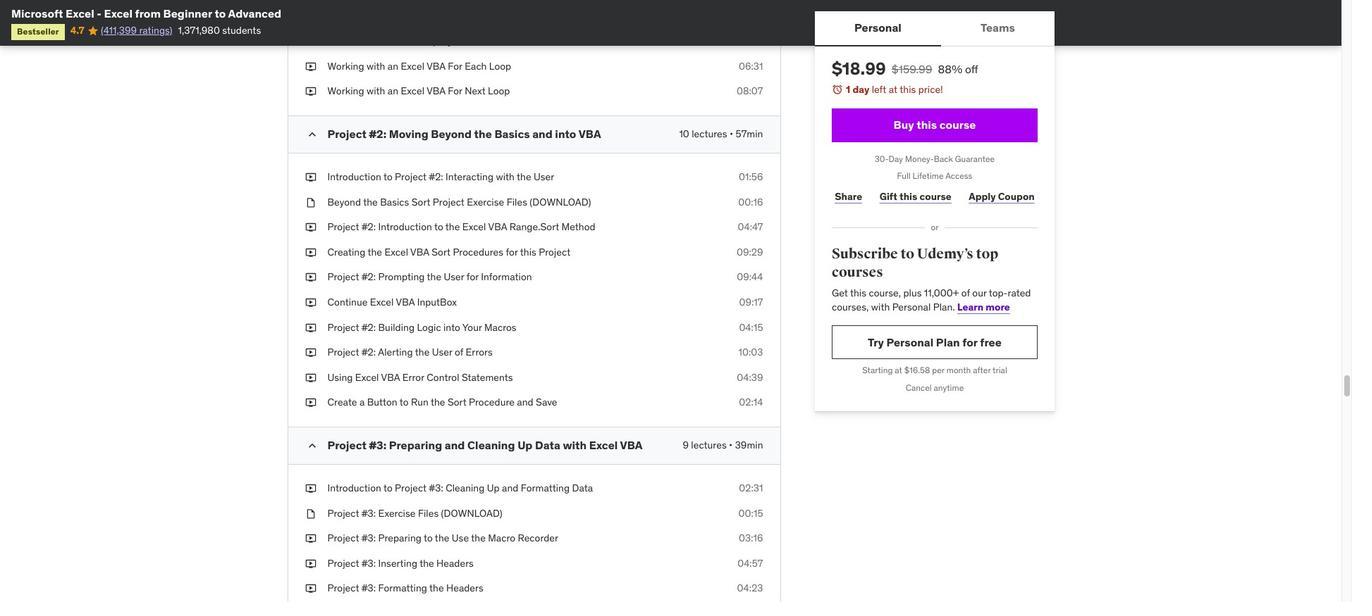 Task type: vqa. For each thing, say whether or not it's contained in the screenshot.


Task type: locate. For each thing, give the bounding box(es) containing it.
for down the procedures
[[467, 271, 479, 284]]

0 horizontal spatial (download)
[[441, 507, 503, 520]]

3 xsmall image from the top
[[305, 171, 316, 185]]

user up range.sort
[[534, 171, 554, 183]]

cleaning
[[468, 439, 515, 453], [446, 482, 485, 495]]

0 vertical spatial basics
[[495, 127, 530, 141]]

0 vertical spatial loop
[[416, 35, 439, 47]]

loop for each
[[489, 60, 511, 73]]

1 vertical spatial loop
[[489, 60, 511, 73]]

use
[[452, 533, 469, 545]]

try
[[868, 336, 884, 350]]

1 horizontal spatial formatting
[[521, 482, 570, 495]]

1 vertical spatial •
[[729, 439, 733, 452]]

an down 'working with an excel vba for each loop'
[[388, 85, 398, 98]]

for up information on the left top of page
[[506, 246, 518, 259]]

try personal plan for free link
[[832, 326, 1038, 360]]

1 vertical spatial (download)
[[441, 507, 503, 520]]

preparing for to
[[378, 533, 422, 545]]

0 vertical spatial lectures
[[692, 128, 727, 140]]

0 horizontal spatial into
[[444, 321, 460, 334]]

course
[[939, 118, 976, 132], [920, 190, 951, 203]]

#2: for moving
[[369, 127, 387, 141]]

11 xsmall image from the top
[[305, 583, 316, 597]]

#2: up the creating
[[362, 221, 376, 234]]

0 vertical spatial exercise
[[467, 196, 504, 208]]

back
[[934, 153, 953, 164]]

1 vertical spatial sort
[[432, 246, 451, 259]]

0 vertical spatial files
[[507, 196, 527, 208]]

top
[[976, 245, 998, 263]]

0 vertical spatial preparing
[[389, 439, 442, 453]]

loop right next
[[488, 85, 510, 98]]

next
[[465, 85, 486, 98]]

plan.
[[933, 301, 955, 314]]

#3: for project #3: exercise files (download)
[[362, 507, 376, 520]]

or
[[931, 222, 939, 233]]

1 vertical spatial lectures
[[691, 439, 727, 452]]

formatting
[[521, 482, 570, 495], [378, 583, 427, 595]]

#2: left prompting
[[362, 271, 376, 284]]

$18.99 $159.99 88% off
[[832, 58, 978, 80]]

method
[[562, 221, 596, 234]]

project for project #3: exercise files (download)
[[328, 507, 359, 520]]

xsmall image for project #3: preparing to the use the macro recorder
[[305, 533, 316, 546]]

1 vertical spatial cleaning
[[446, 482, 485, 495]]

for left each
[[448, 60, 462, 73]]

0 horizontal spatial up
[[487, 482, 500, 495]]

#2: left the moving
[[369, 127, 387, 141]]

$159.99
[[892, 62, 932, 76]]

guarantee
[[955, 153, 995, 164]]

create
[[328, 397, 357, 409]]

this for buy
[[917, 118, 937, 132]]

of left our
[[961, 287, 970, 300]]

1 vertical spatial formatting
[[378, 583, 427, 595]]

06:13
[[739, 35, 763, 47]]

1 horizontal spatial into
[[555, 127, 576, 141]]

trial
[[993, 366, 1007, 376]]

1 horizontal spatial up
[[518, 439, 533, 453]]

2 for from the top
[[448, 85, 462, 98]]

xsmall image for create a button to run the sort procedure and save
[[305, 397, 316, 410]]

0 vertical spatial for
[[448, 60, 462, 73]]

2 vertical spatial for
[[962, 336, 978, 350]]

1 vertical spatial working
[[328, 85, 364, 98]]

88%
[[938, 62, 962, 76]]

inputbox
[[417, 296, 457, 309]]

0 vertical spatial course
[[939, 118, 976, 132]]

xsmall image for introduction to project #2: interacting with the user
[[305, 171, 316, 185]]

an for working with an excel vba for each loop
[[388, 60, 398, 73]]

xsmall image
[[305, 35, 316, 49], [305, 85, 316, 99], [305, 171, 316, 185], [305, 196, 316, 210], [305, 221, 316, 235], [305, 321, 316, 335], [305, 346, 316, 360], [305, 371, 316, 385], [305, 507, 316, 521], [305, 533, 316, 546], [305, 583, 316, 597]]

xsmall image for introduction to project #3: cleaning up and formatting data
[[305, 482, 316, 496]]

project
[[328, 127, 367, 141], [395, 171, 427, 183], [433, 196, 465, 208], [328, 221, 359, 234], [539, 246, 571, 259], [328, 271, 359, 284], [328, 321, 359, 334], [328, 346, 359, 359], [328, 439, 367, 453], [395, 482, 427, 495], [328, 507, 359, 520], [328, 533, 359, 545], [328, 558, 359, 570], [328, 583, 359, 595]]

an down while
[[388, 60, 398, 73]]

building
[[378, 321, 415, 334]]

2 vertical spatial introduction
[[328, 482, 381, 495]]

course up the back
[[939, 118, 976, 132]]

2 xsmall image from the top
[[305, 246, 316, 260]]

1 for from the top
[[448, 60, 462, 73]]

this right buy
[[917, 118, 937, 132]]

1 horizontal spatial files
[[507, 196, 527, 208]]

1 horizontal spatial beyond
[[431, 127, 472, 141]]

of left errors
[[455, 346, 463, 359]]

personal button
[[815, 11, 941, 45]]

for for next
[[448, 85, 462, 98]]

10 xsmall image from the top
[[305, 533, 316, 546]]

0 horizontal spatial formatting
[[378, 583, 427, 595]]

1 vertical spatial personal
[[892, 301, 931, 314]]

0 horizontal spatial basics
[[380, 196, 409, 208]]

to inside the subscribe to udemy's top courses
[[900, 245, 914, 263]]

1 vertical spatial data
[[572, 482, 593, 495]]

up for and
[[487, 482, 500, 495]]

8 xsmall image from the top
[[305, 371, 316, 385]]

personal up $18.99
[[854, 21, 901, 35]]

1 vertical spatial course
[[920, 190, 951, 203]]

#2: for alerting
[[362, 346, 376, 359]]

do
[[375, 35, 387, 47]]

this right gift
[[899, 190, 917, 203]]

1 vertical spatial of
[[455, 346, 463, 359]]

#2: left "building"
[[362, 321, 376, 334]]

day
[[852, 83, 869, 96]]

1 vertical spatial introduction
[[378, 221, 432, 234]]

using excel vba error control statements
[[328, 371, 513, 384]]

personal inside button
[[854, 21, 901, 35]]

#2: for introduction
[[362, 221, 376, 234]]

to up creating the excel vba sort procedures for this project
[[434, 221, 443, 234]]

sort up project #2: prompting the user for information
[[432, 246, 451, 259]]

for left next
[[448, 85, 462, 98]]

personal up $16.58
[[886, 336, 934, 350]]

files up range.sort
[[507, 196, 527, 208]]

this inside button
[[917, 118, 937, 132]]

project for project #2: prompting the user for information
[[328, 271, 359, 284]]

2 horizontal spatial for
[[962, 336, 978, 350]]

0 vertical spatial beyond
[[431, 127, 472, 141]]

9 xsmall image from the top
[[305, 507, 316, 521]]

sort down introduction to project #2: interacting with the user
[[412, 196, 431, 208]]

#3:
[[369, 439, 387, 453], [429, 482, 443, 495], [362, 507, 376, 520], [362, 533, 376, 545], [362, 558, 376, 570], [362, 583, 376, 595]]

xsmall image for beyond the basics sort project exercise files (download)
[[305, 196, 316, 210]]

vba
[[353, 35, 372, 47], [427, 60, 446, 73], [427, 85, 446, 98], [579, 127, 601, 141], [488, 221, 507, 234], [410, 246, 429, 259], [396, 296, 415, 309], [381, 371, 400, 384], [620, 439, 643, 453]]

to up 1,371,980 students
[[215, 6, 226, 20]]

course inside button
[[939, 118, 976, 132]]

subscribe to udemy's top courses
[[832, 245, 998, 281]]

of inside get this course, plus 11,000+ of our top-rated courses, with personal plan.
[[961, 287, 970, 300]]

project #3: formatting the headers
[[328, 583, 484, 595]]

0 vertical spatial working
[[328, 60, 364, 73]]

08:07
[[737, 85, 763, 98]]

xsmall image for excel vba do while loop dynamic condition
[[305, 35, 316, 49]]

0 horizontal spatial exercise
[[378, 507, 416, 520]]

beginner
[[163, 6, 212, 20]]

1 vertical spatial headers
[[446, 583, 484, 595]]

microsoft excel - excel from beginner to advanced
[[11, 6, 281, 20]]

#3: for project #3: preparing and cleaning up data with excel vba
[[369, 439, 387, 453]]

1 vertical spatial basics
[[380, 196, 409, 208]]

excel
[[66, 6, 94, 20], [104, 6, 133, 20], [328, 35, 351, 47], [401, 60, 425, 73], [401, 85, 425, 98], [462, 221, 486, 234], [385, 246, 408, 259], [370, 296, 394, 309], [355, 371, 379, 384], [589, 439, 618, 453]]

at
[[889, 83, 897, 96], [895, 366, 902, 376]]

0 horizontal spatial data
[[535, 439, 561, 453]]

user
[[534, 171, 554, 183], [444, 271, 464, 284], [432, 346, 452, 359]]

cleaning down procedure
[[468, 439, 515, 453]]

the right inserting
[[420, 558, 434, 570]]

headers for project #3: formatting the headers
[[446, 583, 484, 595]]

moving
[[389, 127, 429, 141]]

this inside get this course, plus 11,000+ of our top-rated courses, with personal plan.
[[850, 287, 866, 300]]

into
[[555, 127, 576, 141], [444, 321, 460, 334]]

10
[[679, 128, 690, 140]]

(download) up use
[[441, 507, 503, 520]]

0 vertical spatial •
[[730, 128, 734, 140]]

1 working from the top
[[328, 60, 364, 73]]

1 xsmall image from the top
[[305, 60, 316, 74]]

7 xsmall image from the top
[[305, 346, 316, 360]]

at left $16.58
[[895, 366, 902, 376]]

courses
[[832, 263, 883, 281]]

formatting down project #3: inserting the headers
[[378, 583, 427, 595]]

alarm image
[[832, 84, 843, 95]]

this up courses,
[[850, 287, 866, 300]]

working
[[328, 60, 364, 73], [328, 85, 364, 98]]

1 horizontal spatial for
[[506, 246, 518, 259]]

0 vertical spatial data
[[535, 439, 561, 453]]

03:16
[[739, 533, 763, 545]]

alerting
[[378, 346, 413, 359]]

cleaning down project #3: preparing and cleaning up data with excel vba
[[446, 482, 485, 495]]

procedure
[[469, 397, 515, 409]]

exercise up inserting
[[378, 507, 416, 520]]

project for project #3: formatting the headers
[[328, 583, 359, 595]]

1 vertical spatial an
[[388, 85, 398, 98]]

• left 57min
[[730, 128, 734, 140]]

xsmall image for creating the excel vba sort procedures for this project
[[305, 246, 316, 260]]

gift
[[879, 190, 897, 203]]

error
[[402, 371, 424, 384]]

1 vertical spatial for
[[467, 271, 479, 284]]

to down project #3: exercise files (download)
[[424, 533, 433, 545]]

9 lectures • 39min
[[683, 439, 763, 452]]

loop right each
[[489, 60, 511, 73]]

6 xsmall image from the top
[[305, 482, 316, 496]]

errors
[[466, 346, 493, 359]]

2 xsmall image from the top
[[305, 85, 316, 99]]

preparing down run on the left of page
[[389, 439, 442, 453]]

macros
[[484, 321, 517, 334]]

#3: for project #3: formatting the headers
[[362, 583, 376, 595]]

39min
[[735, 439, 763, 452]]

(download) up method
[[530, 196, 591, 208]]

1 horizontal spatial (download)
[[530, 196, 591, 208]]

working for working with an excel vba for each loop
[[328, 60, 364, 73]]

1,371,980 students
[[178, 24, 261, 37]]

09:44
[[737, 271, 763, 284]]

beyond right the moving
[[431, 127, 472, 141]]

sort down control
[[448, 397, 467, 409]]

continue excel vba inputbox
[[328, 296, 457, 309]]

xsmall image for working with an excel vba for each loop
[[305, 60, 316, 74]]

course for buy this course
[[939, 118, 976, 132]]

(411,399
[[101, 24, 137, 37]]

project #2: moving beyond the basics and into vba
[[328, 127, 601, 141]]

5 xsmall image from the top
[[305, 221, 316, 235]]

• left the 39min
[[729, 439, 733, 452]]

0 vertical spatial headers
[[437, 558, 474, 570]]

files up project #3: preparing to the use the macro recorder
[[418, 507, 439, 520]]

1 an from the top
[[388, 60, 398, 73]]

tab list containing personal
[[815, 11, 1055, 47]]

of
[[961, 287, 970, 300], [455, 346, 463, 359]]

#2: left alerting
[[362, 346, 376, 359]]

user down creating the excel vba sort procedures for this project
[[444, 271, 464, 284]]

beyond
[[431, 127, 472, 141], [328, 196, 361, 208]]

2 an from the top
[[388, 85, 398, 98]]

sort
[[412, 196, 431, 208], [432, 246, 451, 259], [448, 397, 467, 409]]

preparing up project #3: inserting the headers
[[378, 533, 422, 545]]

course down lifetime
[[920, 190, 951, 203]]

2 vertical spatial loop
[[488, 85, 510, 98]]

1 horizontal spatial basics
[[495, 127, 530, 141]]

-
[[97, 6, 101, 20]]

at right left
[[889, 83, 897, 96]]

4 xsmall image from the top
[[305, 196, 316, 210]]

beyond up the creating
[[328, 196, 361, 208]]

preparing for and
[[389, 439, 442, 453]]

formatting up recorder
[[521, 482, 570, 495]]

exercise down interacting
[[467, 196, 504, 208]]

1 vertical spatial files
[[418, 507, 439, 520]]

user up control
[[432, 346, 452, 359]]

02:31
[[739, 482, 763, 495]]

(download)
[[530, 196, 591, 208], [441, 507, 503, 520]]

get this course, plus 11,000+ of our top-rated courses, with personal plan.
[[832, 287, 1031, 314]]

the up inputbox
[[427, 271, 442, 284]]

1 vertical spatial preparing
[[378, 533, 422, 545]]

rated
[[1008, 287, 1031, 300]]

1 vertical spatial up
[[487, 482, 500, 495]]

0 vertical spatial up
[[518, 439, 533, 453]]

1 vertical spatial for
[[448, 85, 462, 98]]

basics
[[495, 127, 530, 141], [380, 196, 409, 208]]

0 vertical spatial introduction
[[328, 171, 381, 183]]

interacting
[[446, 171, 494, 183]]

loop right while
[[416, 35, 439, 47]]

5 xsmall image from the top
[[305, 397, 316, 410]]

4 xsmall image from the top
[[305, 296, 316, 310]]

0 vertical spatial personal
[[854, 21, 901, 35]]

loop
[[416, 35, 439, 47], [489, 60, 511, 73], [488, 85, 510, 98]]

0 horizontal spatial beyond
[[328, 196, 361, 208]]

for left 'free'
[[962, 336, 978, 350]]

1 vertical spatial into
[[444, 321, 460, 334]]

2 vertical spatial sort
[[448, 397, 467, 409]]

to down the moving
[[384, 171, 393, 183]]

1 horizontal spatial data
[[572, 482, 593, 495]]

1 vertical spatial exercise
[[378, 507, 416, 520]]

2 vertical spatial user
[[432, 346, 452, 359]]

2 working from the top
[[328, 85, 364, 98]]

an for working with an excel vba for next loop
[[388, 85, 398, 98]]

3 xsmall image from the top
[[305, 271, 316, 285]]

more
[[986, 301, 1010, 314]]

create a button to run the sort procedure and save
[[328, 397, 557, 409]]

xsmall image
[[305, 60, 316, 74], [305, 246, 316, 260], [305, 271, 316, 285], [305, 296, 316, 310], [305, 397, 316, 410], [305, 482, 316, 496], [305, 558, 316, 571]]

0 vertical spatial an
[[388, 60, 398, 73]]

6 xsmall image from the top
[[305, 321, 316, 335]]

0 horizontal spatial of
[[455, 346, 463, 359]]

30-day money-back guarantee full lifetime access
[[875, 153, 995, 182]]

introduction to project #3: cleaning up and formatting data
[[328, 482, 593, 495]]

0 vertical spatial of
[[961, 287, 970, 300]]

30-
[[875, 153, 889, 164]]

1 vertical spatial at
[[895, 366, 902, 376]]

0 vertical spatial cleaning
[[468, 439, 515, 453]]

to
[[215, 6, 226, 20], [384, 171, 393, 183], [434, 221, 443, 234], [900, 245, 914, 263], [400, 397, 409, 409], [384, 482, 393, 495], [424, 533, 433, 545]]

project for project #2: alerting the user of errors
[[328, 346, 359, 359]]

09:29
[[737, 246, 763, 259]]

7 xsmall image from the top
[[305, 558, 316, 571]]

lectures right 10
[[692, 128, 727, 140]]

project #3: exercise files (download)
[[328, 507, 503, 520]]

1 vertical spatial user
[[444, 271, 464, 284]]

headers for project #3: inserting the headers
[[437, 558, 474, 570]]

1 xsmall image from the top
[[305, 35, 316, 49]]

learn more
[[957, 301, 1010, 314]]

tab list
[[815, 11, 1055, 47]]

0 vertical spatial (download)
[[530, 196, 591, 208]]

lectures right 9
[[691, 439, 727, 452]]

1 horizontal spatial of
[[961, 287, 970, 300]]

personal down plus at the top right of page
[[892, 301, 931, 314]]

•
[[730, 128, 734, 140], [729, 439, 733, 452]]

to left udemy's
[[900, 245, 914, 263]]

course for gift this course
[[920, 190, 951, 203]]

course,
[[869, 287, 901, 300]]



Task type: describe. For each thing, give the bounding box(es) containing it.
access
[[945, 171, 972, 182]]

microsoft
[[11, 6, 63, 20]]

working with an excel vba for each loop
[[328, 60, 511, 73]]

small image
[[305, 128, 319, 142]]

up for data
[[518, 439, 533, 453]]

this for gift
[[899, 190, 917, 203]]

for for each
[[448, 60, 462, 73]]

procedures
[[453, 246, 504, 259]]

this down range.sort
[[520, 246, 537, 259]]

project for project #3: preparing and cleaning up data with excel vba
[[328, 439, 367, 453]]

dynamic
[[441, 35, 479, 47]]

user for information
[[444, 271, 464, 284]]

logic
[[417, 321, 441, 334]]

free
[[980, 336, 1002, 350]]

prompting
[[378, 271, 425, 284]]

04:15
[[739, 321, 763, 334]]

user for errors
[[432, 346, 452, 359]]

a
[[360, 397, 365, 409]]

(411,399 ratings)
[[101, 24, 172, 37]]

project for project #3: inserting the headers
[[328, 558, 359, 570]]

xsmall image for project #3: inserting the headers
[[305, 558, 316, 571]]

udemy's
[[917, 245, 973, 263]]

beyond the basics sort project exercise files (download)
[[328, 196, 591, 208]]

project #2: alerting the user of errors
[[328, 346, 493, 359]]

0 vertical spatial formatting
[[521, 482, 570, 495]]

subscribe
[[832, 245, 898, 263]]

statements
[[462, 371, 513, 384]]

plus
[[903, 287, 922, 300]]

the up creating the excel vba sort procedures for this project
[[446, 221, 460, 234]]

xsmall image for project #3: formatting the headers
[[305, 583, 316, 597]]

57min
[[736, 128, 763, 140]]

of for user
[[455, 346, 463, 359]]

anytime
[[934, 383, 964, 394]]

left
[[872, 83, 886, 96]]

#2: for building
[[362, 321, 376, 334]]

our
[[972, 287, 987, 300]]

the right the creating
[[368, 246, 382, 259]]

price!
[[918, 83, 943, 96]]

to left run on the left of page
[[400, 397, 409, 409]]

starting at $16.58 per month after trial cancel anytime
[[862, 366, 1007, 394]]

coupon
[[998, 190, 1035, 203]]

project #3: preparing and cleaning up data with excel vba
[[328, 439, 643, 453]]

after
[[973, 366, 991, 376]]

0 vertical spatial user
[[534, 171, 554, 183]]

plan
[[936, 336, 960, 350]]

teams button
[[941, 11, 1055, 45]]

introduction to project #2: interacting with the user
[[328, 171, 554, 183]]

courses,
[[832, 301, 869, 314]]

#3: for project #3: preparing to the use the macro recorder
[[362, 533, 376, 545]]

with inside get this course, plus 11,000+ of our top-rated courses, with personal plan.
[[871, 301, 890, 314]]

the down next
[[474, 127, 492, 141]]

06:31
[[739, 60, 763, 73]]

condition
[[482, 35, 525, 47]]

students
[[222, 24, 261, 37]]

buy this course button
[[832, 108, 1038, 142]]

0 vertical spatial at
[[889, 83, 897, 96]]

introduction for #2:
[[328, 171, 381, 183]]

xsmall image for project #2: building logic into your macros
[[305, 321, 316, 335]]

#2: left interacting
[[429, 171, 443, 183]]

the left use
[[435, 533, 450, 545]]

1
[[846, 83, 850, 96]]

0 vertical spatial sort
[[412, 196, 431, 208]]

teams
[[981, 21, 1015, 35]]

each
[[465, 60, 487, 73]]

gift this course link
[[876, 183, 954, 211]]

$16.58
[[904, 366, 930, 376]]

project #3: inserting the headers
[[328, 558, 474, 570]]

project for project #3: preparing to the use the macro recorder
[[328, 533, 359, 545]]

of for 11,000+
[[961, 287, 970, 300]]

the right run on the left of page
[[431, 397, 445, 409]]

xsmall image for project #2: introduction to the excel vba range.sort method
[[305, 221, 316, 235]]

gift this course
[[879, 190, 951, 203]]

try personal plan for free
[[868, 336, 1002, 350]]

off
[[965, 62, 978, 76]]

project #2: introduction to the excel vba range.sort method
[[328, 221, 596, 234]]

lifetime
[[913, 171, 944, 182]]

project for project #2: introduction to the excel vba range.sort method
[[328, 221, 359, 234]]

09:17
[[739, 296, 763, 309]]

run
[[411, 397, 429, 409]]

buy
[[893, 118, 914, 132]]

11,000+
[[924, 287, 959, 300]]

recorder
[[518, 533, 559, 545]]

the up range.sort
[[517, 171, 531, 183]]

• for project #2: moving beyond the basics and into vba
[[730, 128, 734, 140]]

this for get
[[850, 287, 866, 300]]

introduction for #3:
[[328, 482, 381, 495]]

day
[[889, 153, 903, 164]]

the up the creating
[[363, 196, 378, 208]]

your
[[462, 321, 482, 334]]

1,371,980
[[178, 24, 220, 37]]

• for project #3: preparing and cleaning up data with excel vba
[[729, 439, 733, 452]]

1 vertical spatial beyond
[[328, 196, 361, 208]]

00:16
[[738, 196, 763, 208]]

this down the $159.99
[[900, 83, 916, 96]]

2 vertical spatial personal
[[886, 336, 934, 350]]

0 vertical spatial for
[[506, 246, 518, 259]]

xsmall image for project #2: alerting the user of errors
[[305, 346, 316, 360]]

xsmall image for project #2: prompting the user for information
[[305, 271, 316, 285]]

save
[[536, 397, 557, 409]]

#2: for prompting
[[362, 271, 376, 284]]

small image
[[305, 439, 319, 453]]

get
[[832, 287, 848, 300]]

working for working with an excel vba for next loop
[[328, 85, 364, 98]]

$18.99
[[832, 58, 886, 80]]

using
[[328, 371, 353, 384]]

xsmall image for using excel vba error control statements
[[305, 371, 316, 385]]

macro
[[488, 533, 516, 545]]

project for project #2: moving beyond the basics and into vba
[[328, 127, 367, 141]]

at inside the starting at $16.58 per month after trial cancel anytime
[[895, 366, 902, 376]]

range.sort
[[510, 221, 559, 234]]

apply coupon button
[[966, 183, 1038, 211]]

lectures for project #3: preparing and cleaning up data with excel vba
[[691, 439, 727, 452]]

0 horizontal spatial for
[[467, 271, 479, 284]]

loop for next
[[488, 85, 510, 98]]

advanced
[[228, 6, 281, 20]]

04:23
[[737, 583, 763, 595]]

share button
[[832, 183, 865, 211]]

0 horizontal spatial files
[[418, 507, 439, 520]]

02:14
[[739, 397, 763, 409]]

1 horizontal spatial exercise
[[467, 196, 504, 208]]

0 vertical spatial into
[[555, 127, 576, 141]]

lectures for project #2: moving beyond the basics and into vba
[[692, 128, 727, 140]]

xsmall image for project #3: exercise files (download)
[[305, 507, 316, 521]]

project #2: building logic into your macros
[[328, 321, 517, 334]]

personal inside get this course, plus 11,000+ of our top-rated courses, with personal plan.
[[892, 301, 931, 314]]

project for project #2: building logic into your macros
[[328, 321, 359, 334]]

share
[[835, 190, 862, 203]]

excel vba do while loop dynamic condition
[[328, 35, 525, 47]]

starting
[[862, 366, 893, 376]]

xsmall image for working with an excel vba for next loop
[[305, 85, 316, 99]]

04:39
[[737, 371, 763, 384]]

cleaning for and
[[468, 439, 515, 453]]

project #3: preparing to the use the macro recorder
[[328, 533, 559, 545]]

control
[[427, 371, 459, 384]]

to up project #3: exercise files (download)
[[384, 482, 393, 495]]

the right use
[[471, 533, 486, 545]]

4.7
[[70, 24, 84, 37]]

the down project #3: inserting the headers
[[429, 583, 444, 595]]

#3: for project #3: inserting the headers
[[362, 558, 376, 570]]

the down "project #2: building logic into your macros"
[[415, 346, 430, 359]]

xsmall image for continue excel vba inputbox
[[305, 296, 316, 310]]

cleaning for #3:
[[446, 482, 485, 495]]



